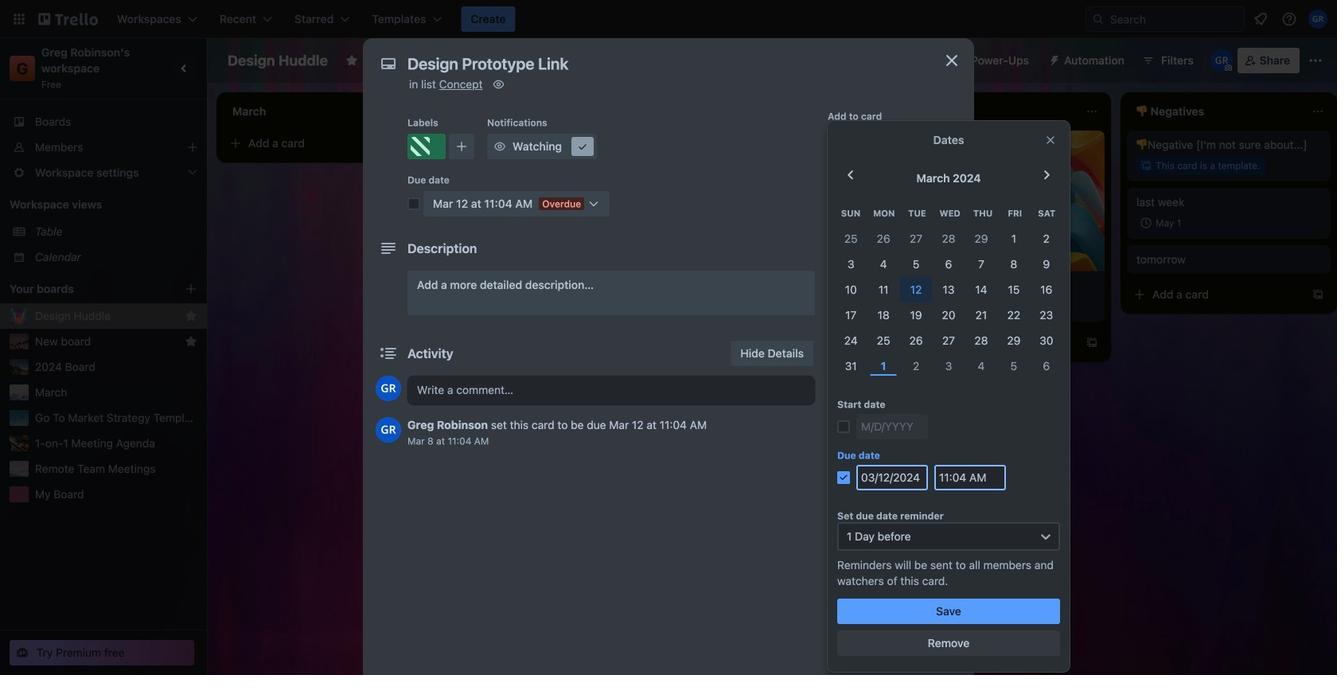 Task type: vqa. For each thing, say whether or not it's contained in the screenshot.
Create from template… image
yes



Task type: locate. For each thing, give the bounding box(es) containing it.
sm image
[[1042, 48, 1064, 70], [833, 291, 849, 307], [833, 516, 849, 532], [833, 548, 849, 564], [833, 619, 849, 634]]

row
[[835, 201, 1063, 226], [835, 226, 1063, 252], [835, 252, 1063, 277], [835, 277, 1063, 303], [835, 303, 1063, 328], [835, 328, 1063, 353], [835, 353, 1063, 379]]

primary element
[[0, 0, 1337, 38]]

0 horizontal spatial create from template… image
[[634, 314, 646, 326]]

5 row from the top
[[835, 303, 1063, 328]]

0 horizontal spatial color: green, title: none image
[[408, 134, 446, 159]]

color: green, title: none image
[[408, 134, 446, 159], [459, 245, 490, 252]]

Search field
[[1105, 8, 1244, 30]]

0 vertical spatial starred icon image
[[185, 310, 197, 322]]

Mark due date as complete checkbox
[[408, 197, 420, 210]]

0 vertical spatial create from template… image
[[1312, 288, 1325, 301]]

None checkbox
[[1137, 213, 1186, 232], [481, 274, 535, 293], [1137, 213, 1186, 232], [481, 274, 535, 293]]

open information menu image
[[1282, 11, 1298, 27]]

1 vertical spatial color: green, title: none image
[[459, 245, 490, 252]]

1 vertical spatial starred icon image
[[185, 335, 197, 348]]

2 vertical spatial greg robinson (gregrobinson96) image
[[376, 417, 401, 443]]

4 row from the top
[[835, 277, 1063, 303]]

row group
[[835, 226, 1063, 379]]

greg robinson (gregrobinson96) image
[[1309, 10, 1328, 29], [376, 376, 401, 401], [376, 417, 401, 443]]

2 horizontal spatial create from template… image
[[1086, 336, 1099, 349]]

2 row from the top
[[835, 226, 1063, 252]]

1 vertical spatial create from template… image
[[634, 314, 646, 326]]

M/D/YYYY text field
[[857, 414, 928, 439]]

star or unstar board image
[[345, 54, 358, 67]]

1 starred icon image from the top
[[185, 310, 197, 322]]

0 vertical spatial create from template… image
[[408, 137, 420, 150]]

3 row from the top
[[835, 252, 1063, 277]]

0 notifications image
[[1251, 10, 1271, 29]]

1 horizontal spatial create from template… image
[[860, 279, 873, 291]]

cell
[[835, 226, 867, 252], [867, 226, 900, 252], [900, 226, 933, 252], [933, 226, 965, 252], [965, 226, 998, 252], [998, 226, 1030, 252], [1030, 226, 1063, 252], [835, 252, 867, 277], [867, 252, 900, 277], [900, 252, 933, 277], [933, 252, 965, 277], [965, 252, 998, 277], [998, 252, 1030, 277], [1030, 252, 1063, 277], [835, 277, 867, 303], [867, 277, 900, 303], [900, 277, 933, 303], [933, 277, 965, 303], [965, 277, 998, 303], [998, 277, 1030, 303], [1030, 277, 1063, 303], [835, 303, 867, 328], [867, 303, 900, 328], [900, 303, 933, 328], [933, 303, 965, 328], [965, 303, 998, 328], [998, 303, 1030, 328], [1030, 303, 1063, 328], [835, 328, 867, 353], [867, 328, 900, 353], [900, 328, 933, 353], [933, 328, 965, 353], [965, 328, 998, 353], [998, 328, 1030, 353], [1030, 328, 1063, 353], [835, 353, 867, 379], [867, 353, 900, 379], [900, 353, 933, 379], [933, 353, 965, 379], [965, 353, 998, 379], [998, 353, 1030, 379], [1030, 353, 1063, 379]]

create from template… image
[[1312, 288, 1325, 301], [634, 314, 646, 326]]

grid
[[835, 201, 1063, 379]]

Board name text field
[[220, 48, 336, 73]]

1 horizontal spatial create from template… image
[[1312, 288, 1325, 301]]

sm image
[[491, 76, 507, 92], [492, 139, 508, 154], [575, 139, 591, 154], [833, 580, 849, 595]]

create from template… image
[[408, 137, 420, 150], [860, 279, 873, 291], [1086, 336, 1099, 349]]

starred icon image
[[185, 310, 197, 322], [185, 335, 197, 348]]

0 vertical spatial greg robinson (gregrobinson96) image
[[1309, 10, 1328, 29]]

6 row from the top
[[835, 328, 1063, 353]]

None text field
[[400, 49, 925, 78]]

0 vertical spatial color: green, title: none image
[[408, 134, 446, 159]]

1 vertical spatial create from template… image
[[860, 279, 873, 291]]



Task type: describe. For each thing, give the bounding box(es) containing it.
0 horizontal spatial create from template… image
[[408, 137, 420, 150]]

Add time text field
[[935, 465, 1006, 490]]

search image
[[1092, 13, 1105, 25]]

greg robinson (gregrobinson96) image
[[1211, 49, 1233, 72]]

close popover image
[[1044, 134, 1057, 146]]

Write a comment text field
[[408, 376, 815, 404]]

1 vertical spatial greg robinson (gregrobinson96) image
[[376, 376, 401, 401]]

2 starred icon image from the top
[[185, 335, 197, 348]]

1 row from the top
[[835, 201, 1063, 226]]

7 row from the top
[[835, 353, 1063, 379]]

2 vertical spatial create from template… image
[[1086, 336, 1099, 349]]

labels image
[[833, 164, 849, 180]]

M/D/YYYY text field
[[857, 465, 928, 490]]

add board image
[[185, 283, 197, 295]]

close dialog image
[[943, 51, 962, 70]]

1 horizontal spatial color: green, title: none image
[[459, 245, 490, 252]]

your boards with 8 items element
[[10, 279, 161, 299]]

show menu image
[[1308, 53, 1324, 68]]



